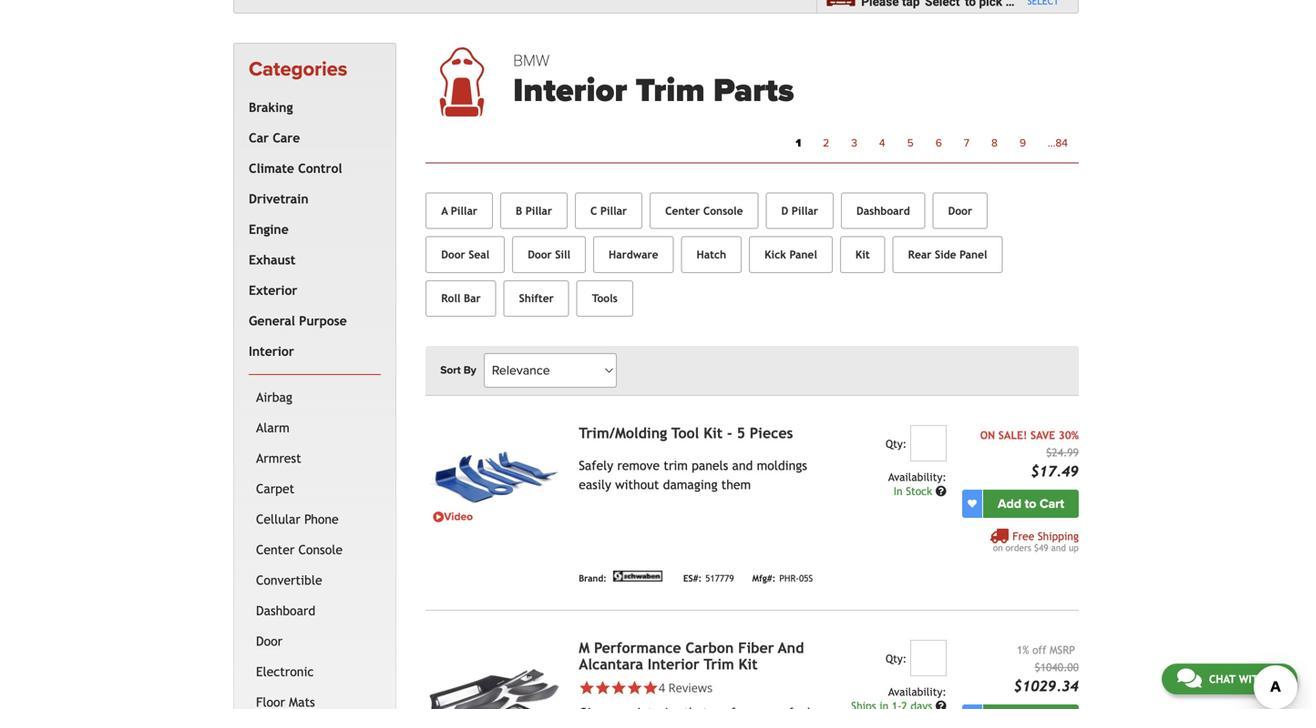 Task type: vqa. For each thing, say whether or not it's contained in the screenshot.
& corresponding to Sales
no



Task type: locate. For each thing, give the bounding box(es) containing it.
door left sill
[[528, 248, 552, 261]]

cellular phone
[[256, 512, 339, 527]]

by
[[464, 364, 476, 377]]

0 horizontal spatial center
[[256, 543, 295, 558]]

control
[[298, 161, 342, 176]]

interior up 4 reviews at the bottom right
[[648, 656, 700, 673]]

1 horizontal spatial console
[[703, 205, 743, 217]]

center console link up hatch
[[650, 193, 759, 229]]

console inside interior subcategories element
[[298, 543, 343, 558]]

m performance carbon fiber and alcantara interior trim kit link
[[579, 640, 804, 673]]

2 availability: from the top
[[888, 686, 947, 699]]

in
[[894, 485, 903, 498]]

pillar for d pillar
[[792, 205, 818, 217]]

side
[[935, 248, 956, 261]]

interior down general
[[249, 344, 294, 359]]

7
[[964, 137, 970, 150]]

door link up rear side panel
[[933, 193, 988, 229]]

…84 link
[[1037, 132, 1079, 156]]

bar
[[464, 292, 481, 305]]

airbag
[[256, 390, 292, 405]]

interior inside bmw interior trim parts
[[513, 71, 627, 111]]

remove
[[617, 459, 660, 473]]

dashboard down the convertible
[[256, 604, 315, 619]]

1 link
[[785, 132, 812, 156]]

0 vertical spatial availability:
[[888, 471, 947, 484]]

rear side panel
[[908, 248, 987, 261]]

1 horizontal spatial interior
[[513, 71, 627, 111]]

interior down bmw
[[513, 71, 627, 111]]

0 horizontal spatial console
[[298, 543, 343, 558]]

1 4 reviews link from the left
[[579, 680, 814, 697]]

0 horizontal spatial interior
[[249, 344, 294, 359]]

2 star image from the left
[[595, 681, 611, 697]]

door sill link
[[512, 237, 586, 273]]

convertible
[[256, 574, 322, 588]]

1 horizontal spatial panel
[[960, 248, 987, 261]]

star image
[[643, 681, 659, 697]]

5 right -
[[737, 425, 745, 442]]

7 link
[[953, 132, 981, 156]]

0 horizontal spatial panel
[[790, 248, 817, 261]]

center console
[[665, 205, 743, 217], [256, 543, 343, 558]]

0 vertical spatial dashboard link
[[841, 193, 926, 229]]

1 pillar from the left
[[451, 205, 478, 217]]

trim up reviews
[[704, 656, 734, 673]]

alarm
[[256, 421, 290, 435]]

orders
[[1006, 543, 1032, 553]]

a pillar link
[[426, 193, 493, 229]]

0 horizontal spatial center console link
[[252, 535, 377, 566]]

exhaust link
[[245, 245, 377, 276]]

05s
[[799, 574, 813, 584]]

car care link
[[245, 123, 377, 153]]

dashboard link down the convertible
[[252, 596, 377, 627]]

performance
[[594, 640, 681, 657]]

door link up electronic
[[252, 627, 377, 657]]

4 reviews
[[659, 680, 713, 697]]

door up rear side panel
[[948, 205, 972, 217]]

0 horizontal spatial 4
[[659, 680, 665, 697]]

5 right 4 link
[[907, 137, 914, 150]]

kit right carbon
[[739, 656, 758, 673]]

2 link
[[812, 132, 840, 156]]

0 horizontal spatial center console
[[256, 543, 343, 558]]

pillar right d
[[792, 205, 818, 217]]

pillar right c on the left top
[[600, 205, 627, 217]]

2 qty: from the top
[[886, 653, 907, 666]]

pillar right b
[[526, 205, 552, 217]]

1 qty: from the top
[[886, 438, 907, 450]]

panel
[[790, 248, 817, 261], [960, 248, 987, 261]]

1 horizontal spatial 4
[[879, 137, 885, 150]]

2
[[823, 137, 830, 150]]

category navigation element
[[233, 43, 397, 710]]

6 link
[[925, 132, 953, 156]]

1 horizontal spatial 5
[[907, 137, 914, 150]]

5 link
[[896, 132, 925, 156]]

1 vertical spatial center console link
[[252, 535, 377, 566]]

1 vertical spatial qty:
[[886, 653, 907, 666]]

exhaust
[[249, 253, 296, 267]]

engine
[[249, 222, 289, 237]]

trim
[[664, 459, 688, 473]]

trim/molding
[[579, 425, 667, 442]]

door up electronic
[[256, 635, 283, 649]]

chat with us link
[[1162, 664, 1298, 695]]

0 vertical spatial 5
[[907, 137, 914, 150]]

2 pillar from the left
[[526, 205, 552, 217]]

1 question circle image from the top
[[936, 486, 947, 497]]

and up the them at the right bottom of page
[[732, 459, 753, 473]]

pillar right a
[[451, 205, 478, 217]]

2 horizontal spatial kit
[[856, 248, 870, 261]]

door left seal
[[441, 248, 465, 261]]

1 vertical spatial center
[[256, 543, 295, 558]]

center up hatch
[[665, 205, 700, 217]]

door inside interior subcategories element
[[256, 635, 283, 649]]

electronic
[[256, 665, 314, 680]]

question circle image
[[936, 486, 947, 497], [936, 701, 947, 710]]

1 vertical spatial 5
[[737, 425, 745, 442]]

center down cellular
[[256, 543, 295, 558]]

0 vertical spatial trim
[[636, 71, 705, 111]]

sort by
[[440, 364, 476, 377]]

4 link
[[868, 132, 896, 156]]

door seal link
[[426, 237, 505, 273]]

hatch
[[697, 248, 726, 261]]

damaging
[[663, 478, 718, 492]]

1 vertical spatial 4
[[659, 680, 665, 697]]

kit left -
[[704, 425, 723, 442]]

mfg#: phr-05s
[[752, 574, 813, 584]]

1 horizontal spatial kit
[[739, 656, 758, 673]]

1 vertical spatial center console
[[256, 543, 343, 558]]

console up hatch
[[703, 205, 743, 217]]

hardware link
[[593, 237, 674, 273]]

9
[[1020, 137, 1026, 150]]

1 horizontal spatial door link
[[933, 193, 988, 229]]

pillar for a pillar
[[451, 205, 478, 217]]

kick panel
[[765, 248, 817, 261]]

sill
[[555, 248, 571, 261]]

0 horizontal spatial dashboard link
[[252, 596, 377, 627]]

chat with us
[[1209, 673, 1282, 686]]

4 right "3"
[[879, 137, 885, 150]]

roll bar link
[[426, 280, 496, 317]]

categories
[[249, 57, 347, 82]]

0 horizontal spatial dashboard
[[256, 604, 315, 619]]

1 horizontal spatial center console link
[[650, 193, 759, 229]]

1 vertical spatial trim
[[704, 656, 734, 673]]

parts
[[713, 71, 794, 111]]

4 for 4
[[879, 137, 885, 150]]

kit left rear
[[856, 248, 870, 261]]

1 vertical spatial console
[[298, 543, 343, 558]]

reviews
[[668, 680, 713, 697]]

0 horizontal spatial door link
[[252, 627, 377, 657]]

4 reviews link
[[579, 680, 814, 697], [659, 680, 713, 697]]

interior
[[513, 71, 627, 111], [249, 344, 294, 359], [648, 656, 700, 673]]

4 for 4 reviews
[[659, 680, 665, 697]]

dashboard link up kit link
[[841, 193, 926, 229]]

4 pillar from the left
[[792, 205, 818, 217]]

kit inside m performance carbon fiber and alcantara interior trim kit
[[739, 656, 758, 673]]

1 vertical spatial question circle image
[[936, 701, 947, 710]]

braking link
[[245, 92, 377, 123]]

and
[[732, 459, 753, 473], [1051, 543, 1066, 553]]

0 vertical spatial center console
[[665, 205, 743, 217]]

easily
[[579, 478, 611, 492]]

schwaben - corporate logo image
[[610, 571, 665, 582]]

1 vertical spatial dashboard
[[256, 604, 315, 619]]

panel right side
[[960, 248, 987, 261]]

sale!
[[999, 429, 1027, 442]]

door for door sill
[[528, 248, 552, 261]]

and left up
[[1051, 543, 1066, 553]]

2 vertical spatial interior
[[648, 656, 700, 673]]

1 vertical spatial interior
[[249, 344, 294, 359]]

2 vertical spatial kit
[[739, 656, 758, 673]]

1 vertical spatial availability:
[[888, 686, 947, 699]]

0 vertical spatial kit
[[856, 248, 870, 261]]

0 vertical spatial center
[[665, 205, 700, 217]]

add to cart button
[[983, 490, 1079, 518]]

brand:
[[579, 574, 607, 584]]

trim/molding tool kit - 5 pieces
[[579, 425, 793, 442]]

center console up hatch
[[665, 205, 743, 217]]

0 vertical spatial qty:
[[886, 438, 907, 450]]

braking
[[249, 100, 293, 115]]

trim left parts
[[636, 71, 705, 111]]

with
[[1239, 673, 1266, 686]]

0 vertical spatial question circle image
[[936, 486, 947, 497]]

None number field
[[910, 425, 947, 462], [910, 640, 947, 677], [910, 425, 947, 462], [910, 640, 947, 677]]

cellular phone link
[[252, 505, 377, 535]]

1 vertical spatial and
[[1051, 543, 1066, 553]]

carbon
[[686, 640, 734, 657]]

pillar
[[451, 205, 478, 217], [526, 205, 552, 217], [600, 205, 627, 217], [792, 205, 818, 217]]

comments image
[[1177, 668, 1202, 690]]

3 star image from the left
[[611, 681, 627, 697]]

m
[[579, 640, 590, 657]]

0 vertical spatial dashboard
[[857, 205, 910, 217]]

0 vertical spatial console
[[703, 205, 743, 217]]

0 vertical spatial interior
[[513, 71, 627, 111]]

panel right kick on the top of the page
[[790, 248, 817, 261]]

1 horizontal spatial dashboard link
[[841, 193, 926, 229]]

car
[[249, 131, 269, 145]]

0 vertical spatial 4
[[879, 137, 885, 150]]

0 vertical spatial and
[[732, 459, 753, 473]]

4 inside paginated product list navigation navigation
[[879, 137, 885, 150]]

door for the bottommost door link
[[256, 635, 283, 649]]

center console link down phone
[[252, 535, 377, 566]]

4 left reviews
[[659, 680, 665, 697]]

dashboard up kit link
[[857, 205, 910, 217]]

0 horizontal spatial and
[[732, 459, 753, 473]]

center console down the cellular phone
[[256, 543, 343, 558]]

0 horizontal spatial kit
[[704, 425, 723, 442]]

3 pillar from the left
[[600, 205, 627, 217]]

$49
[[1034, 543, 1049, 553]]

star image
[[579, 681, 595, 697], [595, 681, 611, 697], [611, 681, 627, 697], [627, 681, 643, 697]]

console down phone
[[298, 543, 343, 558]]

es#:
[[683, 574, 702, 584]]

1 horizontal spatial and
[[1051, 543, 1066, 553]]

save
[[1031, 429, 1055, 442]]

rear side panel link
[[893, 237, 1003, 273]]

$1040.00
[[1035, 661, 1079, 674]]

a
[[441, 205, 448, 217]]

door
[[948, 205, 972, 217], [441, 248, 465, 261], [528, 248, 552, 261], [256, 635, 283, 649]]

1 horizontal spatial dashboard
[[857, 205, 910, 217]]

2 horizontal spatial interior
[[648, 656, 700, 673]]

b pillar
[[516, 205, 552, 217]]



Task type: describe. For each thing, give the bounding box(es) containing it.
stock
[[906, 485, 932, 498]]

4 star image from the left
[[627, 681, 643, 697]]

bmw
[[513, 51, 550, 71]]

and inside free shipping on orders $49 and up
[[1051, 543, 1066, 553]]

es#: 517779
[[683, 574, 734, 584]]

c
[[590, 205, 597, 217]]

…84
[[1048, 137, 1068, 150]]

in stock
[[894, 485, 936, 498]]

1 panel from the left
[[790, 248, 817, 261]]

climate control
[[249, 161, 342, 176]]

interior inside interior link
[[249, 344, 294, 359]]

3
[[851, 137, 857, 150]]

panels
[[692, 459, 728, 473]]

climate
[[249, 161, 294, 176]]

and inside safely remove trim panels and moldings easily without damaging them
[[732, 459, 753, 473]]

airbag link
[[252, 383, 377, 413]]

car care
[[249, 131, 300, 145]]

without
[[615, 478, 659, 492]]

$17.49
[[1031, 463, 1079, 480]]

on
[[980, 429, 995, 442]]

paginated product list navigation navigation
[[513, 132, 1079, 156]]

0 horizontal spatial 5
[[737, 425, 745, 442]]

a pillar
[[441, 205, 478, 217]]

electronic link
[[252, 657, 377, 688]]

interior link
[[245, 337, 377, 367]]

es#2557949 - 51952230351 - m performance carbon fiber and alcantara interior trim kit - give your interior that performance feel - genuine bmw m performance - bmw image
[[426, 640, 564, 710]]

1 vertical spatial door link
[[252, 627, 377, 657]]

8
[[991, 137, 998, 150]]

care
[[273, 131, 300, 145]]

alarm link
[[252, 413, 377, 444]]

on
[[993, 543, 1003, 553]]

hatch link
[[681, 237, 742, 273]]

es#517779 - phr-05s - trim/molding tool kit - 5 pieces - safely remove trim panels and moldings easily without damaging them - schwaben - audi bmw volkswagen mercedes benz mini porsche image
[[426, 425, 564, 529]]

5 inside paginated product list navigation navigation
[[907, 137, 914, 150]]

0 vertical spatial door link
[[933, 193, 988, 229]]

kit inside kit link
[[856, 248, 870, 261]]

on sale!                         save 30% $24.99 $17.49
[[980, 429, 1079, 480]]

engine link
[[245, 214, 377, 245]]

off
[[1033, 644, 1047, 657]]

-
[[727, 425, 732, 442]]

d pillar link
[[766, 193, 834, 229]]

2 4 reviews link from the left
[[659, 680, 713, 697]]

1 horizontal spatial center console
[[665, 205, 743, 217]]

free shipping on orders $49 and up
[[993, 530, 1079, 553]]

add to wish list image
[[968, 500, 977, 509]]

1
[[796, 137, 801, 150]]

pillar for b pillar
[[526, 205, 552, 217]]

0 vertical spatial center console link
[[650, 193, 759, 229]]

b
[[516, 205, 522, 217]]

center console inside interior subcategories element
[[256, 543, 343, 558]]

c pillar
[[590, 205, 627, 217]]

kick
[[765, 248, 786, 261]]

mfg#:
[[752, 574, 776, 584]]

drivetrain
[[249, 192, 309, 206]]

center inside interior subcategories element
[[256, 543, 295, 558]]

6
[[936, 137, 942, 150]]

30%
[[1059, 429, 1079, 442]]

cellular
[[256, 512, 301, 527]]

trim inside bmw interior trim parts
[[636, 71, 705, 111]]

bmw interior trim parts
[[513, 51, 794, 111]]

interior subcategories element
[[249, 374, 381, 710]]

1 star image from the left
[[579, 681, 595, 697]]

interior inside m performance carbon fiber and alcantara interior trim kit
[[648, 656, 700, 673]]

chat
[[1209, 673, 1236, 686]]

kit link
[[840, 237, 885, 273]]

517779
[[706, 574, 734, 584]]

alcantara
[[579, 656, 643, 673]]

door for door seal
[[441, 248, 465, 261]]

hardware
[[609, 248, 658, 261]]

pillar for c pillar
[[600, 205, 627, 217]]

1 vertical spatial dashboard link
[[252, 596, 377, 627]]

dashboard inside interior subcategories element
[[256, 604, 315, 619]]

general purpose
[[249, 314, 347, 328]]

add to cart
[[998, 496, 1064, 512]]

roll
[[441, 292, 461, 305]]

2 panel from the left
[[960, 248, 987, 261]]

pieces
[[750, 425, 793, 442]]

exterior link
[[245, 276, 377, 306]]

shifter link
[[504, 280, 569, 317]]

1%
[[1017, 644, 1029, 657]]

armrest link
[[252, 444, 377, 474]]

carpet link
[[252, 474, 377, 505]]

tools link
[[577, 280, 633, 317]]

up
[[1069, 543, 1079, 553]]

tools
[[592, 292, 618, 305]]

1 availability: from the top
[[888, 471, 947, 484]]

moldings
[[757, 459, 807, 473]]

sort
[[440, 364, 461, 377]]

1 vertical spatial kit
[[704, 425, 723, 442]]

3 link
[[840, 132, 868, 156]]

add
[[998, 496, 1022, 512]]

door seal
[[441, 248, 490, 261]]

us
[[1269, 673, 1282, 686]]

door sill
[[528, 248, 571, 261]]

carpet
[[256, 482, 295, 497]]

safely
[[579, 459, 613, 473]]

general
[[249, 314, 295, 328]]

2 question circle image from the top
[[936, 701, 947, 710]]

trim inside m performance carbon fiber and alcantara interior trim kit
[[704, 656, 734, 673]]

them
[[721, 478, 751, 492]]

1 horizontal spatial center
[[665, 205, 700, 217]]

general purpose link
[[245, 306, 377, 337]]

seal
[[469, 248, 490, 261]]



